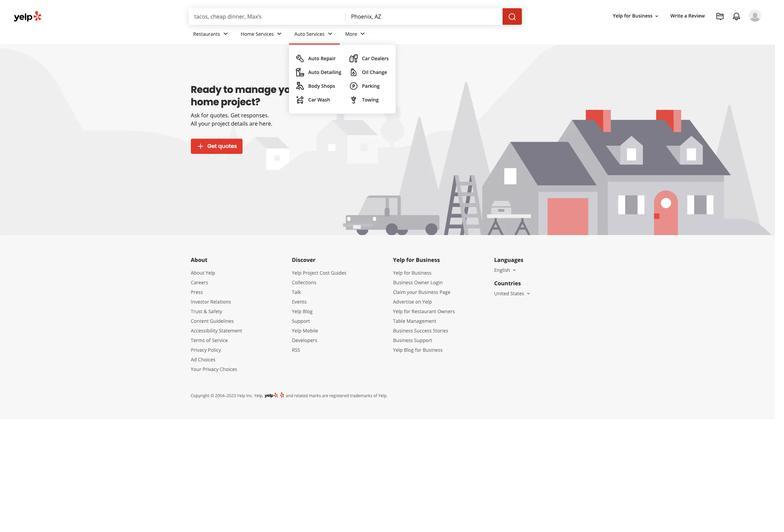 Task type: vqa. For each thing, say whether or not it's contained in the screenshot.
Success
yes



Task type: locate. For each thing, give the bounding box(es) containing it.
auto up 24 auto repair v2 image
[[295, 31, 305, 37]]

your right all at the top left of page
[[199, 120, 210, 127]]

yelp inside "about yelp careers press investor relations trust & safety content guidelines accessibility statement terms of service privacy policy ad choices your privacy choices"
[[206, 270, 215, 276]]

of left yelp.
[[374, 393, 378, 399]]

get up details
[[231, 112, 240, 119]]

blog inside yelp project cost guides collections talk events yelp blog support yelp mobile developers rss
[[303, 308, 313, 315]]

2 about from the top
[[191, 270, 205, 276]]

0 vertical spatial auto
[[295, 31, 305, 37]]

states
[[511, 290, 525, 297]]

0 horizontal spatial car
[[309, 96, 317, 103]]

1 vertical spatial yelp for business
[[393, 256, 440, 264]]

english
[[495, 267, 511, 273]]

about inside "about yelp careers press investor relations trust & safety content guidelines accessibility statement terms of service privacy policy ad choices your privacy choices"
[[191, 270, 205, 276]]

0 vertical spatial yelp for business
[[614, 13, 653, 19]]

here.
[[259, 120, 273, 127]]

2004–2023
[[215, 393, 236, 399]]

blog inside 'yelp for business business owner login claim your business page advertise on yelp yelp for restaurant owners table management business success stories business support yelp blog for business'
[[404, 347, 414, 353]]

1 horizontal spatial 24 chevron down v2 image
[[359, 30, 367, 38]]

16 chevron down v2 image
[[512, 268, 518, 273]]

0 vertical spatial are
[[250, 120, 258, 127]]

oil
[[362, 69, 369, 75]]

1 vertical spatial car
[[309, 96, 317, 103]]

auto up body
[[309, 69, 320, 75]]

menu containing auto repair
[[289, 45, 396, 114]]

1 vertical spatial are
[[322, 393, 329, 399]]

of inside "about yelp careers press investor relations trust & safety content guidelines accessibility statement terms of service privacy policy ad choices your privacy choices"
[[206, 337, 211, 344]]

None field
[[194, 13, 340, 20], [351, 13, 498, 20]]

services right home
[[256, 31, 274, 37]]

24 auto detailing v2 image
[[296, 68, 304, 76]]

support inside 'yelp for business business owner login claim your business page advertise on yelp yelp for restaurant owners table management business success stories business support yelp blog for business'
[[415, 337, 433, 344]]

1 about from the top
[[191, 256, 208, 264]]

2 24 chevron down v2 image from the left
[[326, 30, 335, 38]]

about yelp careers press investor relations trust & safety content guidelines accessibility statement terms of service privacy policy ad choices your privacy choices
[[191, 270, 242, 373]]

your up advertise on yelp link
[[407, 289, 418, 296]]

about for about
[[191, 256, 208, 264]]

are inside ready to manage your next home project? ask for quotes. get responses. all your project details are here.
[[250, 120, 258, 127]]

towing
[[362, 96, 379, 103]]

1 horizontal spatial services
[[307, 31, 325, 37]]

2 vertical spatial auto
[[309, 69, 320, 75]]

collections link
[[292, 279, 317, 286]]

of
[[206, 337, 211, 344], [374, 393, 378, 399]]

1 vertical spatial choices
[[220, 366, 237, 373]]

24 chevron down v2 image down find text field
[[276, 30, 284, 38]]

1 horizontal spatial car
[[362, 55, 370, 62]]

16 chevron down v2 image for united states
[[526, 291, 532, 296]]

auto services link
[[289, 25, 340, 45]]

ad choices link
[[191, 356, 216, 363]]

oil change link
[[347, 65, 392, 79]]

0 vertical spatial car
[[362, 55, 370, 62]]

0 horizontal spatial 16 chevron down v2 image
[[526, 291, 532, 296]]

2 24 chevron down v2 image from the left
[[359, 30, 367, 38]]

get right 24 add v2 icon
[[208, 142, 217, 150]]

user actions element
[[608, 9, 772, 51]]

0 vertical spatial about
[[191, 256, 208, 264]]

yelp for business inside the yelp for business button
[[614, 13, 653, 19]]

16 chevron down v2 image inside the united states popup button
[[526, 291, 532, 296]]

0 horizontal spatial yelp for business
[[393, 256, 440, 264]]

1 horizontal spatial get
[[231, 112, 240, 119]]

24 chevron down v2 image for home services
[[276, 30, 284, 38]]

terms of service link
[[191, 337, 228, 344]]

choices down policy
[[220, 366, 237, 373]]

24 chevron down v2 image right 'restaurants'
[[222, 30, 230, 38]]

are down responses.
[[250, 120, 258, 127]]

Near text field
[[351, 13, 498, 20]]

about up about yelp link
[[191, 256, 208, 264]]

your down 24 auto detailing v2 "image"
[[279, 83, 301, 96]]

events
[[292, 299, 307, 305]]

guidelines
[[210, 318, 234, 324]]

your
[[279, 83, 301, 96], [199, 120, 210, 127], [407, 289, 418, 296]]

24 oil change v2 image
[[350, 68, 358, 76]]

1 horizontal spatial none field
[[351, 13, 498, 20]]

services up auto repair link
[[307, 31, 325, 37]]

None search field
[[189, 8, 524, 25]]

1 vertical spatial of
[[374, 393, 378, 399]]

investor
[[191, 299, 209, 305]]

auto
[[295, 31, 305, 37], [309, 55, 320, 62], [309, 69, 320, 75]]

your privacy choices link
[[191, 366, 237, 373]]

0 horizontal spatial support
[[292, 318, 310, 324]]

1 vertical spatial blog
[[404, 347, 414, 353]]

yelp
[[614, 13, 624, 19], [393, 256, 405, 264], [206, 270, 215, 276], [292, 270, 302, 276], [393, 270, 403, 276], [423, 299, 432, 305], [292, 308, 302, 315], [393, 308, 403, 315], [292, 328, 302, 334], [393, 347, 403, 353], [237, 393, 246, 399]]

24 auto repair v2 image
[[296, 54, 304, 63]]

your
[[191, 366, 202, 373]]

24 chevron down v2 image right more
[[359, 30, 367, 38]]

16 chevron down v2 image
[[655, 13, 660, 19], [526, 291, 532, 296]]

blog down "business support" link
[[404, 347, 414, 353]]

auto inside auto detailing link
[[309, 69, 320, 75]]

auto right 24 auto repair v2 image
[[309, 55, 320, 62]]

1 horizontal spatial yelp for business
[[614, 13, 653, 19]]

1 vertical spatial get
[[208, 142, 217, 150]]

choices down privacy policy link on the bottom left
[[198, 356, 216, 363]]

0 horizontal spatial 24 chevron down v2 image
[[222, 30, 230, 38]]

24 chevron down v2 image inside auto services link
[[326, 30, 335, 38]]

careers
[[191, 279, 208, 286]]

1 vertical spatial your
[[199, 120, 210, 127]]

inc.
[[247, 393, 253, 399]]

management
[[407, 318, 437, 324]]

blog
[[303, 308, 313, 315], [404, 347, 414, 353]]

yelp inside button
[[614, 13, 624, 19]]

repair
[[321, 55, 336, 62]]

of up privacy policy link on the bottom left
[[206, 337, 211, 344]]

investor relations link
[[191, 299, 231, 305]]

auto for auto services
[[295, 31, 305, 37]]

write
[[671, 13, 684, 19]]

1 horizontal spatial support
[[415, 337, 433, 344]]

about
[[191, 256, 208, 264], [191, 270, 205, 276]]

car wash link
[[293, 93, 344, 107]]

24 car wash v2 image
[[296, 96, 304, 104]]

yelp for business link
[[393, 270, 432, 276]]

search image
[[509, 13, 517, 21]]

1 horizontal spatial 16 chevron down v2 image
[[655, 13, 660, 19]]

success
[[415, 328, 432, 334]]

get quotes
[[208, 142, 237, 150]]

1 vertical spatial about
[[191, 270, 205, 276]]

copyright
[[191, 393, 210, 399]]

auto inside auto services link
[[295, 31, 305, 37]]

car right 24 car dealer v2 icon
[[362, 55, 370, 62]]

24 add v2 image
[[196, 142, 205, 151]]

24 chevron down v2 image inside home services link
[[276, 30, 284, 38]]

trust
[[191, 308, 203, 315]]

marks
[[309, 393, 321, 399]]

0 vertical spatial of
[[206, 337, 211, 344]]

get quotes button
[[191, 139, 243, 154]]

1 vertical spatial auto
[[309, 55, 320, 62]]

1 vertical spatial 16 chevron down v2 image
[[526, 291, 532, 296]]

auto detailing
[[309, 69, 342, 75]]

yelp project cost guides collections talk events yelp blog support yelp mobile developers rss
[[292, 270, 347, 353]]

1 services from the left
[[256, 31, 274, 37]]

car
[[362, 55, 370, 62], [309, 96, 317, 103]]

24 chevron down v2 image
[[222, 30, 230, 38], [359, 30, 367, 38]]

privacy down terms
[[191, 347, 207, 353]]

0 horizontal spatial get
[[208, 142, 217, 150]]

0 horizontal spatial none field
[[194, 13, 340, 20]]

2 services from the left
[[307, 31, 325, 37]]

0 vertical spatial support
[[292, 318, 310, 324]]

2 horizontal spatial your
[[407, 289, 418, 296]]

0 horizontal spatial services
[[256, 31, 274, 37]]

1 24 chevron down v2 image from the left
[[276, 30, 284, 38]]

1 horizontal spatial blog
[[404, 347, 414, 353]]

mobile
[[303, 328, 318, 334]]

0 horizontal spatial blog
[[303, 308, 313, 315]]

0 horizontal spatial 24 chevron down v2 image
[[276, 30, 284, 38]]

login
[[431, 279, 443, 286]]

yelp for restaurant owners link
[[393, 308, 455, 315]]

yelp logo image
[[265, 392, 278, 399]]

are right marks
[[322, 393, 329, 399]]

menu inside business categories element
[[289, 45, 396, 114]]

business support link
[[393, 337, 433, 344]]

auto repair
[[309, 55, 336, 62]]

blog up support link
[[303, 308, 313, 315]]

car for car wash
[[309, 96, 317, 103]]

get inside ready to manage your next home project? ask for quotes. get responses. all your project details are here.
[[231, 112, 240, 119]]

support down success
[[415, 337, 433, 344]]

0 vertical spatial get
[[231, 112, 240, 119]]

services
[[256, 31, 274, 37], [307, 31, 325, 37]]

rss link
[[292, 347, 301, 353]]

events link
[[292, 299, 307, 305]]

car left wash
[[309, 96, 317, 103]]

24 chevron down v2 image
[[276, 30, 284, 38], [326, 30, 335, 38]]

0 vertical spatial blog
[[303, 308, 313, 315]]

responses.
[[241, 112, 269, 119]]

support down yelp blog link
[[292, 318, 310, 324]]

quotes
[[218, 142, 237, 150]]

for
[[625, 13, 632, 19], [201, 112, 209, 119], [407, 256, 415, 264], [404, 270, 411, 276], [404, 308, 411, 315], [415, 347, 422, 353]]

1 24 chevron down v2 image from the left
[[222, 30, 230, 38]]

1 horizontal spatial of
[[374, 393, 378, 399]]

1 horizontal spatial 24 chevron down v2 image
[[326, 30, 335, 38]]

24 chevron down v2 image inside restaurants link
[[222, 30, 230, 38]]

2 vertical spatial your
[[407, 289, 418, 296]]

united
[[495, 290, 510, 297]]

privacy down ad choices link
[[203, 366, 219, 373]]

safety
[[209, 308, 222, 315]]

16 chevron down v2 image for yelp for business
[[655, 13, 660, 19]]

careers link
[[191, 279, 208, 286]]

0 vertical spatial choices
[[198, 356, 216, 363]]

24 chevron down v2 image right auto services
[[326, 30, 335, 38]]

car wash
[[309, 96, 331, 103]]

0 horizontal spatial of
[[206, 337, 211, 344]]

24 chevron down v2 image for restaurants
[[222, 30, 230, 38]]

auto inside auto repair link
[[309, 55, 320, 62]]

get
[[231, 112, 240, 119], [208, 142, 217, 150]]

your inside 'yelp for business business owner login claim your business page advertise on yelp yelp for restaurant owners table management business success stories business support yelp blog for business'
[[407, 289, 418, 296]]

talk link
[[292, 289, 301, 296]]

menu
[[289, 45, 396, 114]]

support inside yelp project cost guides collections talk events yelp blog support yelp mobile developers rss
[[292, 318, 310, 324]]

16 chevron down v2 image inside the yelp for business button
[[655, 13, 660, 19]]

24 chevron down v2 image for more
[[359, 30, 367, 38]]

support
[[292, 318, 310, 324], [415, 337, 433, 344]]

statement
[[219, 328, 242, 334]]

24 chevron down v2 image for auto services
[[326, 30, 335, 38]]

0 horizontal spatial choices
[[198, 356, 216, 363]]

and related marks are registered trademarks of yelp.
[[285, 393, 388, 399]]

about for about yelp careers press investor relations trust & safety content guidelines accessibility statement terms of service privacy policy ad choices your privacy choices
[[191, 270, 205, 276]]

about up careers link on the bottom of the page
[[191, 270, 205, 276]]

yelp,
[[254, 393, 264, 399]]

24 chevron down v2 image inside more link
[[359, 30, 367, 38]]

body shops link
[[293, 79, 344, 93]]

content
[[191, 318, 209, 324]]

yelp for business button
[[611, 10, 663, 22]]

privacy
[[191, 347, 207, 353], [203, 366, 219, 373]]

0 vertical spatial your
[[279, 83, 301, 96]]

0 vertical spatial privacy
[[191, 347, 207, 353]]

1 none field from the left
[[194, 13, 340, 20]]

0 vertical spatial 16 chevron down v2 image
[[655, 13, 660, 19]]

table
[[393, 318, 406, 324]]

16 chevron down v2 image left write
[[655, 13, 660, 19]]

details
[[231, 120, 248, 127]]

2 none field from the left
[[351, 13, 498, 20]]

developers link
[[292, 337, 318, 344]]

yelp.
[[379, 393, 388, 399]]

16 chevron down v2 image right states
[[526, 291, 532, 296]]

0 horizontal spatial are
[[250, 120, 258, 127]]

1 vertical spatial support
[[415, 337, 433, 344]]

1 horizontal spatial your
[[279, 83, 301, 96]]



Task type: describe. For each thing, give the bounding box(es) containing it.
support link
[[292, 318, 310, 324]]

home services
[[241, 31, 274, 37]]

services for auto services
[[307, 31, 325, 37]]

home
[[191, 95, 219, 109]]

auto services
[[295, 31, 325, 37]]

none field near
[[351, 13, 498, 20]]

parking
[[362, 83, 380, 89]]

developers
[[292, 337, 318, 344]]

claim
[[393, 289, 406, 296]]

parking link
[[347, 79, 392, 93]]

discover
[[292, 256, 316, 264]]

ask
[[191, 112, 200, 119]]

english button
[[495, 267, 518, 273]]

for inside button
[[625, 13, 632, 19]]

body
[[309, 83, 320, 89]]

yelp for business business owner login claim your business page advertise on yelp yelp for restaurant owners table management business success stories business support yelp blog for business
[[393, 270, 455, 353]]

relations
[[211, 299, 231, 305]]

copyright © 2004–2023 yelp inc. yelp,
[[191, 393, 264, 399]]

car dealers
[[362, 55, 389, 62]]

restaurants
[[193, 31, 220, 37]]

quotes.
[[210, 112, 230, 119]]

1 horizontal spatial are
[[322, 393, 329, 399]]

home
[[241, 31, 255, 37]]

business success stories link
[[393, 328, 449, 334]]

yelp burst image
[[280, 392, 285, 398]]

&
[[204, 308, 207, 315]]

to
[[224, 83, 233, 96]]

oil change
[[362, 69, 388, 75]]

car dealers link
[[347, 52, 392, 65]]

change
[[370, 69, 388, 75]]

24 body shop v2 image
[[296, 82, 304, 90]]

advertise on yelp link
[[393, 299, 432, 305]]

trademarks
[[350, 393, 373, 399]]

business owner login link
[[393, 279, 443, 286]]

write a review
[[671, 13, 706, 19]]

united states button
[[495, 290, 532, 297]]

languages
[[495, 256, 524, 264]]

auto repair link
[[293, 52, 344, 65]]

yelp blog link
[[292, 308, 313, 315]]

ad
[[191, 356, 197, 363]]

table management link
[[393, 318, 437, 324]]

next
[[303, 83, 324, 96]]

project?
[[221, 95, 261, 109]]

manage
[[235, 83, 277, 96]]

trust & safety link
[[191, 308, 222, 315]]

©
[[211, 393, 214, 399]]

press
[[191, 289, 203, 296]]

restaurants link
[[188, 25, 235, 45]]

press link
[[191, 289, 203, 296]]

notifications image
[[733, 12, 742, 21]]

get inside button
[[208, 142, 217, 150]]

24 parking v2 image
[[350, 82, 358, 90]]

all
[[191, 120, 197, 127]]

rss
[[292, 347, 301, 353]]

a
[[685, 13, 688, 19]]

write a review link
[[668, 10, 708, 22]]

project
[[212, 120, 230, 127]]

project
[[303, 270, 319, 276]]

service
[[212, 337, 228, 344]]

about yelp link
[[191, 270, 215, 276]]

guides
[[331, 270, 347, 276]]

owners
[[438, 308, 455, 315]]

accessibility
[[191, 328, 218, 334]]

auto detailing link
[[293, 65, 344, 79]]

accessibility statement link
[[191, 328, 242, 334]]

content guidelines link
[[191, 318, 234, 324]]

for inside ready to manage your next home project? ask for quotes. get responses. all your project details are here.
[[201, 112, 209, 119]]

auto for auto detailing
[[309, 69, 320, 75]]

1 horizontal spatial choices
[[220, 366, 237, 373]]

united states
[[495, 290, 525, 297]]

home services link
[[235, 25, 289, 45]]

ready to manage your next home project? ask for quotes. get responses. all your project details are here.
[[191, 83, 324, 127]]

auto for auto repair
[[309, 55, 320, 62]]

car for car dealers
[[362, 55, 370, 62]]

yelp mobile link
[[292, 328, 318, 334]]

0 horizontal spatial your
[[199, 120, 210, 127]]

privacy policy link
[[191, 347, 221, 353]]

Find text field
[[194, 13, 340, 20]]

countries
[[495, 280, 521, 287]]

1 vertical spatial privacy
[[203, 366, 219, 373]]

business inside the yelp for business button
[[633, 13, 653, 19]]

cost
[[320, 270, 330, 276]]

restaurant
[[412, 308, 437, 315]]

body shops
[[309, 83, 336, 89]]

business categories element
[[0, 0, 776, 529]]

policy
[[208, 347, 221, 353]]

24 towing v2 image
[[350, 96, 358, 104]]

review
[[689, 13, 706, 19]]

24 car dealer v2 image
[[350, 54, 358, 63]]

none field find
[[194, 13, 340, 20]]

advertise
[[393, 299, 415, 305]]

projects image
[[717, 12, 725, 21]]

registered
[[330, 393, 349, 399]]

owner
[[415, 279, 430, 286]]

services for home services
[[256, 31, 274, 37]]

and
[[286, 393, 294, 399]]



